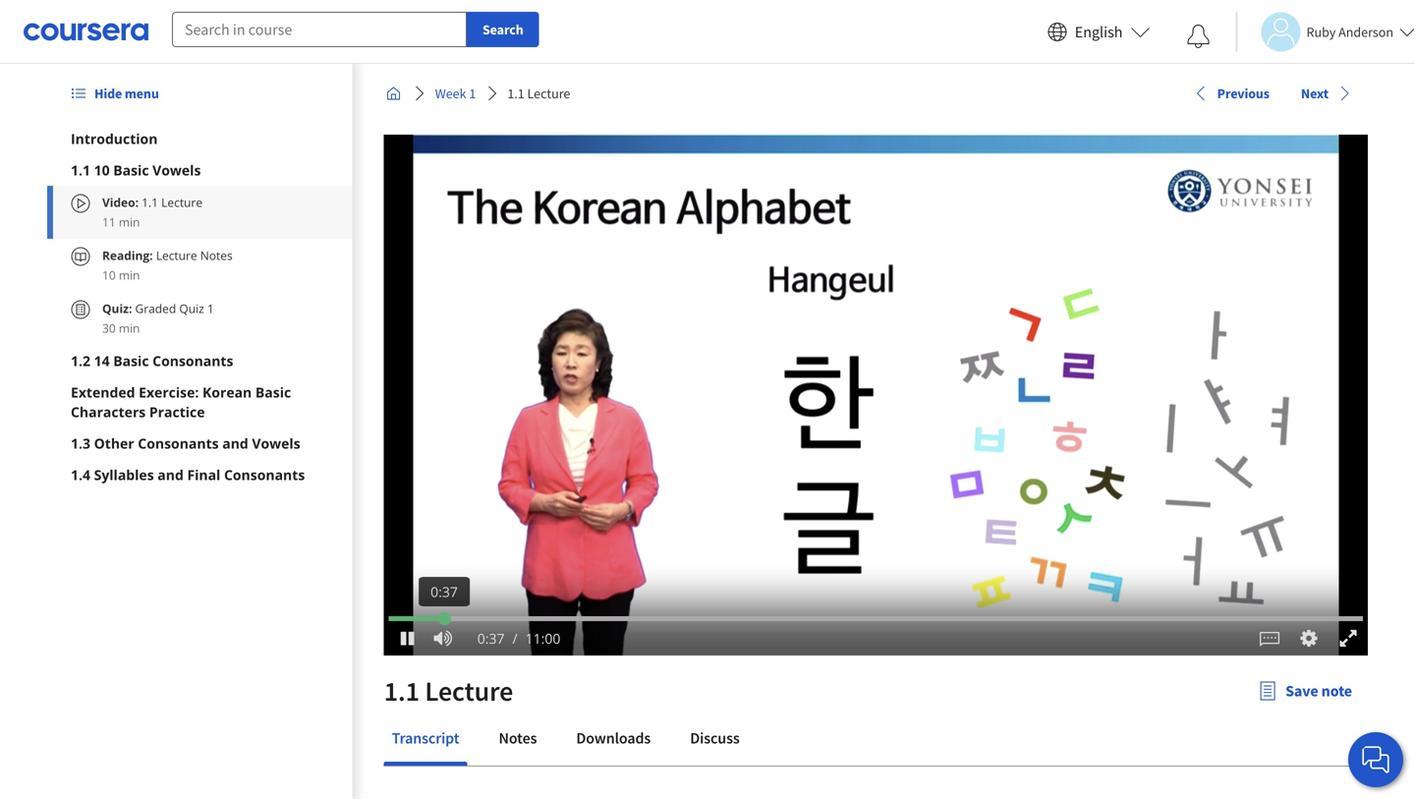 Task type: vqa. For each thing, say whether or not it's contained in the screenshot.
(4.6 stars) Element
no



Task type: describe. For each thing, give the bounding box(es) containing it.
0 vertical spatial vowels
[[153, 161, 201, 179]]

ruby anderson button
[[1236, 12, 1416, 52]]

1 vertical spatial 1.1 lecture
[[384, 674, 514, 708]]

downloads
[[577, 729, 651, 748]]

min for 10 min
[[119, 267, 140, 283]]

discuss button
[[683, 715, 748, 762]]

search button
[[467, 12, 539, 47]]

1 vertical spatial consonants
[[138, 434, 219, 453]]

0:37 for 0:37
[[431, 583, 458, 601]]

basic for vowels
[[113, 161, 149, 179]]

coursera image
[[24, 16, 148, 47]]

1.1 10 basic vowels
[[71, 161, 201, 179]]

1.4 syllables and final consonants button
[[71, 465, 329, 485]]

menu
[[125, 85, 159, 102]]

english button
[[1040, 0, 1159, 64]]

lecture inside video: 1.1 lecture 11 min
[[161, 194, 203, 210]]

other
[[94, 434, 134, 453]]

basic for consonants
[[113, 352, 149, 370]]

related lecture content tabs tab list
[[384, 715, 1369, 766]]

0 minutes 37 seconds element
[[478, 629, 505, 648]]

week
[[435, 85, 467, 102]]

anderson
[[1339, 23, 1394, 41]]

1.4 syllables and final consonants
[[71, 466, 305, 484]]

1.2 14 basic consonants
[[71, 352, 233, 370]]

lecture down search button
[[528, 85, 571, 102]]

korean
[[203, 383, 252, 402]]

save
[[1286, 681, 1319, 701]]

downloads button
[[569, 715, 659, 762]]

1 horizontal spatial 1
[[469, 85, 476, 102]]

show notifications image
[[1187, 25, 1211, 48]]

english
[[1075, 22, 1123, 42]]

11
[[102, 214, 116, 230]]

min for 11 min
[[119, 214, 140, 230]]

11 minutes 00 seconds element
[[526, 629, 561, 648]]

min inside quiz: graded quiz 1 30 min
[[119, 320, 140, 336]]

basic inside the extended exercise: korean basic characters practice
[[256, 383, 291, 402]]

and inside 1.3 other consonants and vowels dropdown button
[[222, 434, 249, 453]]

next
[[1302, 84, 1329, 102]]

search
[[483, 21, 524, 38]]

introduction
[[71, 129, 158, 148]]

1.1 lecture link
[[500, 76, 579, 111]]

Search in course text field
[[172, 12, 467, 47]]

reading: lecture notes 10 min
[[102, 247, 233, 283]]

1 horizontal spatial vowels
[[252, 434, 301, 453]]

14
[[94, 352, 110, 370]]

/
[[513, 629, 518, 648]]

video: 1.1 lecture 11 min
[[102, 194, 203, 230]]

note
[[1322, 681, 1353, 701]]

notes button
[[491, 715, 545, 762]]

quiz
[[179, 300, 204, 317]]

reading:
[[102, 247, 153, 264]]



Task type: locate. For each thing, give the bounding box(es) containing it.
graded
[[135, 300, 176, 317]]

consonants inside dropdown button
[[224, 466, 305, 484]]

2 vertical spatial min
[[119, 320, 140, 336]]

30
[[102, 320, 116, 336]]

consonants right final
[[224, 466, 305, 484]]

0 horizontal spatial 1
[[207, 300, 214, 317]]

0:37 left /
[[478, 629, 505, 648]]

1.1 right week 1
[[508, 85, 525, 102]]

basic right korean
[[256, 383, 291, 402]]

0 vertical spatial 0:37
[[431, 583, 458, 601]]

transcript button
[[384, 715, 467, 762]]

and left final
[[158, 466, 184, 484]]

consonants
[[153, 352, 233, 370], [138, 434, 219, 453], [224, 466, 305, 484]]

notes up quiz
[[200, 247, 233, 264]]

1.1 right video:
[[142, 194, 158, 210]]

0:37
[[431, 583, 458, 601], [478, 629, 505, 648]]

previous button
[[1186, 75, 1278, 111]]

syllables
[[94, 466, 154, 484]]

basic
[[113, 161, 149, 179], [113, 352, 149, 370], [256, 383, 291, 402]]

min
[[119, 214, 140, 230], [119, 267, 140, 283], [119, 320, 140, 336]]

extended exercise: korean basic characters practice
[[71, 383, 291, 421]]

10 down the reading:
[[102, 267, 116, 283]]

0:37 for 0:37 / 11:00
[[478, 629, 505, 648]]

1 vertical spatial basic
[[113, 352, 149, 370]]

10
[[94, 161, 110, 179], [102, 267, 116, 283]]

1.4
[[71, 466, 90, 484]]

vowels down introduction dropdown button
[[153, 161, 201, 179]]

week 1 link
[[427, 76, 484, 111]]

exercise:
[[139, 383, 199, 402]]

0:37 / 11:00
[[478, 629, 561, 648]]

save note button
[[1243, 668, 1369, 715]]

1 vertical spatial 10
[[102, 267, 116, 283]]

and inside 1.4 syllables and final consonants dropdown button
[[158, 466, 184, 484]]

video progress slider
[[389, 577, 1364, 631]]

week 1
[[435, 85, 476, 102]]

hide menu
[[94, 85, 159, 102]]

final
[[187, 466, 221, 484]]

1 vertical spatial and
[[158, 466, 184, 484]]

notes
[[200, 247, 233, 264], [499, 729, 537, 748]]

introduction button
[[71, 129, 329, 148]]

1 vertical spatial 0:37
[[478, 629, 505, 648]]

0 vertical spatial 10
[[94, 161, 110, 179]]

0 vertical spatial min
[[119, 214, 140, 230]]

hide
[[94, 85, 122, 102]]

mute image
[[431, 629, 456, 648]]

0 vertical spatial basic
[[113, 161, 149, 179]]

1.1 lecture down search button
[[508, 85, 571, 102]]

1.1 10 basic vowels button
[[71, 160, 329, 180]]

notes inside reading: lecture notes 10 min
[[200, 247, 233, 264]]

notes inside button
[[499, 729, 537, 748]]

0 vertical spatial consonants
[[153, 352, 233, 370]]

1.3 other consonants and vowels button
[[71, 434, 329, 453]]

full screen image
[[1336, 629, 1362, 648]]

2 vertical spatial consonants
[[224, 466, 305, 484]]

1.1
[[508, 85, 525, 102], [71, 161, 90, 179], [142, 194, 158, 210], [384, 674, 420, 708]]

video:
[[102, 194, 139, 210]]

vowels
[[153, 161, 201, 179], [252, 434, 301, 453]]

1.1 lecture
[[508, 85, 571, 102], [384, 674, 514, 708]]

and up 1.4 syllables and final consonants dropdown button
[[222, 434, 249, 453]]

1
[[469, 85, 476, 102], [207, 300, 214, 317]]

3 min from the top
[[119, 320, 140, 336]]

1 horizontal spatial and
[[222, 434, 249, 453]]

1.1 down introduction
[[71, 161, 90, 179]]

basic right 14
[[113, 352, 149, 370]]

ruby anderson
[[1307, 23, 1394, 41]]

extended
[[71, 383, 135, 402]]

2 vertical spatial basic
[[256, 383, 291, 402]]

2 min from the top
[[119, 267, 140, 283]]

1.3
[[71, 434, 90, 453]]

0 vertical spatial notes
[[200, 247, 233, 264]]

1 min from the top
[[119, 214, 140, 230]]

and
[[222, 434, 249, 453], [158, 466, 184, 484]]

1 vertical spatial min
[[119, 267, 140, 283]]

quiz:
[[102, 300, 132, 317]]

vowels up 1.4 syllables and final consonants dropdown button
[[252, 434, 301, 453]]

0 horizontal spatial and
[[158, 466, 184, 484]]

1.3 other consonants and vowels
[[71, 434, 301, 453]]

basic up video:
[[113, 161, 149, 179]]

extended exercise: korean basic characters practice button
[[71, 382, 329, 422]]

1 vertical spatial 1
[[207, 300, 214, 317]]

1 vertical spatial vowels
[[252, 434, 301, 453]]

min right "11"
[[119, 214, 140, 230]]

1.1 lecture up "transcript" button
[[384, 674, 514, 708]]

lecture inside reading: lecture notes 10 min
[[156, 247, 197, 264]]

hide menu button
[[63, 76, 167, 111]]

1.1 up transcript at the bottom
[[384, 674, 420, 708]]

0 horizontal spatial notes
[[200, 247, 233, 264]]

10 down introduction
[[94, 161, 110, 179]]

10 inside reading: lecture notes 10 min
[[102, 267, 116, 283]]

1 horizontal spatial notes
[[499, 729, 537, 748]]

notes right transcript at the bottom
[[499, 729, 537, 748]]

save note
[[1286, 681, 1353, 701]]

1 right quiz
[[207, 300, 214, 317]]

practice
[[149, 403, 205, 421]]

0 vertical spatial and
[[222, 434, 249, 453]]

1.1 inside video: 1.1 lecture 11 min
[[142, 194, 158, 210]]

min right 30
[[119, 320, 140, 336]]

consonants up exercise:
[[153, 352, 233, 370]]

ruby
[[1307, 23, 1337, 41]]

chat with us image
[[1361, 744, 1392, 776]]

0:37 inside video progress "slider"
[[431, 583, 458, 601]]

lecture down 0 minutes 37 seconds "element"
[[425, 674, 514, 708]]

lecture
[[528, 85, 571, 102], [161, 194, 203, 210], [156, 247, 197, 264], [425, 674, 514, 708]]

min down the reading:
[[119, 267, 140, 283]]

1 vertical spatial notes
[[499, 729, 537, 748]]

consonants down practice
[[138, 434, 219, 453]]

pause image
[[399, 631, 419, 646]]

min inside reading: lecture notes 10 min
[[119, 267, 140, 283]]

quiz: graded quiz 1 30 min
[[102, 300, 214, 336]]

1 right the week
[[469, 85, 476, 102]]

lecture right the reading:
[[156, 247, 197, 264]]

min inside video: 1.1 lecture 11 min
[[119, 214, 140, 230]]

transcript
[[392, 729, 460, 748]]

0:37 up mute icon
[[431, 583, 458, 601]]

previous
[[1218, 84, 1270, 102]]

1.2
[[71, 352, 90, 370]]

11:00
[[526, 629, 561, 648]]

lecture down 1.1 10 basic vowels dropdown button
[[161, 194, 203, 210]]

home image
[[386, 86, 402, 101]]

1.1 inside dropdown button
[[71, 161, 90, 179]]

next button
[[1294, 75, 1361, 111]]

1.2 14 basic consonants button
[[71, 351, 329, 371]]

10 inside dropdown button
[[94, 161, 110, 179]]

1 horizontal spatial 0:37
[[478, 629, 505, 648]]

0 horizontal spatial 0:37
[[431, 583, 458, 601]]

1 inside quiz: graded quiz 1 30 min
[[207, 300, 214, 317]]

characters
[[71, 403, 146, 421]]

0 vertical spatial 1.1 lecture
[[508, 85, 571, 102]]

discuss
[[690, 729, 740, 748]]

0 horizontal spatial vowels
[[153, 161, 201, 179]]

0 vertical spatial 1
[[469, 85, 476, 102]]



